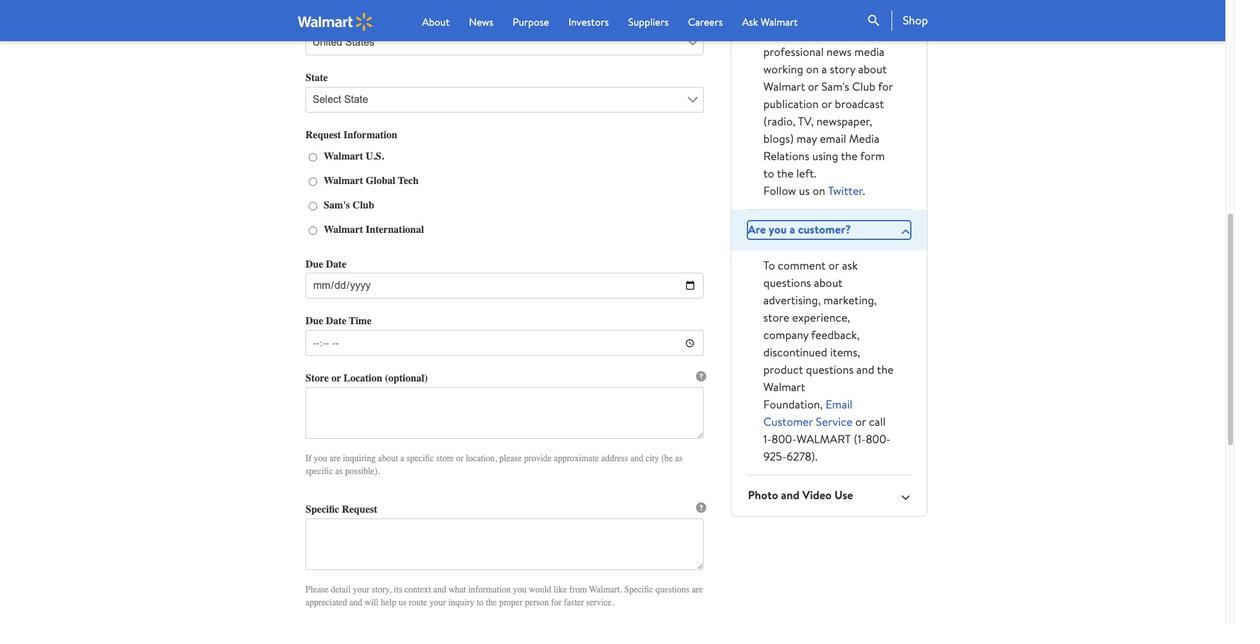 Task type: locate. For each thing, give the bounding box(es) containing it.
questions down items,
[[806, 362, 854, 378]]

or
[[808, 79, 819, 95], [822, 96, 833, 112], [829, 258, 840, 274], [856, 414, 867, 430]]

video
[[803, 487, 832, 503]]

questions up the advertising,
[[764, 275, 812, 291]]

walmart
[[761, 15, 798, 29], [764, 79, 806, 95], [764, 379, 806, 395]]

customer
[[764, 414, 813, 430]]

walmart down working at the right of the page
[[764, 79, 806, 95]]

1 horizontal spatial 800-
[[866, 431, 891, 447]]

email
[[826, 397, 853, 413]]

follow
[[764, 183, 797, 199]]

ask
[[842, 258, 858, 274]]

1-
[[764, 431, 772, 447]]

1 vertical spatial questions
[[806, 362, 854, 378]]

news button
[[469, 14, 494, 30]]

on down professional
[[806, 61, 819, 77]]

1 horizontal spatial and
[[857, 362, 875, 378]]

0 vertical spatial walmart
[[761, 15, 798, 29]]

experience,
[[793, 310, 851, 326]]

questions
[[764, 275, 812, 291], [806, 362, 854, 378]]

a left story
[[822, 61, 827, 77]]

media
[[850, 131, 880, 147]]

items,
[[831, 344, 861, 360]]

us
[[799, 183, 810, 199]]

or inside to comment or ask questions about advertising, marketing, store experience, company feedback, discontinued items, product questions and the walmart foundation,
[[829, 258, 840, 274]]

1 vertical spatial about
[[814, 275, 843, 291]]

on right us
[[813, 183, 826, 199]]

walmart inside members of the professional news media working on a story about walmart or sam's club for publication or broadcast (radio, tv, newspaper, blogs) may email media relations using the form to the left. follow us on twitter .
[[764, 79, 806, 95]]

1 horizontal spatial about
[[859, 61, 887, 77]]

or left call
[[856, 414, 867, 430]]

left.
[[797, 166, 817, 182]]

800-
[[772, 431, 797, 447], [866, 431, 891, 447]]

925-
[[764, 449, 787, 465]]

(radio,
[[764, 113, 796, 130]]

800- down customer
[[772, 431, 797, 447]]

or left the "ask"
[[829, 258, 840, 274]]

about down "media"
[[859, 61, 887, 77]]

about inside members of the professional news media working on a story about walmart or sam's club for publication or broadcast (radio, tv, newspaper, blogs) may email media relations using the form to the left. follow us on twitter .
[[859, 61, 887, 77]]

or inside or call 1-800-walmart (1-800- 925-6278).
[[856, 414, 867, 430]]

news
[[469, 15, 494, 29]]

the
[[827, 27, 844, 43], [841, 148, 858, 164], [777, 166, 794, 182], [877, 362, 894, 378]]

broadcast
[[835, 96, 885, 112]]

email
[[820, 131, 847, 147]]

on
[[806, 61, 819, 77], [813, 183, 826, 199]]

walmart down product on the bottom right
[[764, 379, 806, 395]]

1 vertical spatial a
[[790, 222, 796, 238]]

ask
[[743, 15, 759, 29]]

the right of
[[827, 27, 844, 43]]

media
[[855, 44, 885, 60]]

newspaper,
[[817, 113, 873, 130]]

advertising,
[[764, 292, 821, 308]]

and inside to comment or ask questions about advertising, marketing, store experience, company feedback, discontinued items, product questions and the walmart foundation,
[[857, 362, 875, 378]]

800- down call
[[866, 431, 891, 447]]

0 horizontal spatial about
[[814, 275, 843, 291]]

you
[[769, 222, 787, 238]]

are you a customer?
[[748, 222, 851, 238]]

and left video at the bottom right
[[781, 487, 800, 503]]

relations
[[764, 148, 810, 164]]

or left sam's
[[808, 79, 819, 95]]

about
[[859, 61, 887, 77], [814, 275, 843, 291]]

0 horizontal spatial 800-
[[772, 431, 797, 447]]

0 horizontal spatial a
[[790, 222, 796, 238]]

1 horizontal spatial a
[[822, 61, 827, 77]]

careers
[[688, 15, 723, 29]]

suppliers button
[[628, 14, 669, 30]]

tv,
[[798, 113, 814, 130]]

marketing,
[[824, 292, 877, 308]]

1 vertical spatial walmart
[[764, 79, 806, 95]]

club
[[853, 79, 876, 95]]

0 vertical spatial and
[[857, 362, 875, 378]]

a right you
[[790, 222, 796, 238]]

0 vertical spatial about
[[859, 61, 887, 77]]

walmart right ask at the top
[[761, 15, 798, 29]]

and
[[857, 362, 875, 378], [781, 487, 800, 503]]

0 vertical spatial a
[[822, 61, 827, 77]]

about
[[422, 15, 450, 29]]

a
[[822, 61, 827, 77], [790, 222, 796, 238]]

about down the "ask"
[[814, 275, 843, 291]]

company
[[764, 327, 809, 343]]

0 vertical spatial questions
[[764, 275, 812, 291]]

are you a customer? button
[[747, 220, 912, 240]]

the down media
[[841, 148, 858, 164]]

1 vertical spatial and
[[781, 487, 800, 503]]

a inside members of the professional news media working on a story about walmart or sam's club for publication or broadcast (radio, tv, newspaper, blogs) may email media relations using the form to the left. follow us on twitter .
[[822, 61, 827, 77]]

the up call
[[877, 362, 894, 378]]

members
[[764, 27, 811, 43]]

of
[[814, 27, 824, 43]]

2 vertical spatial walmart
[[764, 379, 806, 395]]

0 horizontal spatial and
[[781, 487, 800, 503]]

professional
[[764, 44, 824, 60]]

and down items,
[[857, 362, 875, 378]]



Task type: describe. For each thing, give the bounding box(es) containing it.
photo
[[748, 487, 779, 503]]

shop
[[903, 12, 928, 28]]

story
[[830, 61, 856, 77]]

investors button
[[569, 14, 609, 30]]

comment
[[778, 258, 826, 274]]

to comment or ask questions about advertising, marketing, store experience, company feedback, discontinued items, product questions and the walmart foundation,
[[764, 258, 894, 413]]

using
[[813, 148, 839, 164]]

1 800- from the left
[[772, 431, 797, 447]]

ask walmart
[[743, 15, 798, 29]]

store
[[764, 310, 790, 326]]

may
[[797, 131, 817, 147]]

careers link
[[688, 14, 723, 30]]

or call 1-800-walmart (1-800- 925-6278).
[[764, 414, 891, 465]]

and inside dropdown button
[[781, 487, 800, 503]]

photo and video use
[[748, 487, 854, 503]]

feedback,
[[812, 327, 860, 343]]

twitter
[[828, 183, 863, 199]]

1 vertical spatial on
[[813, 183, 826, 199]]

members of the professional news media working on a story about walmart or sam's club for publication or broadcast (radio, tv, newspaper, blogs) may email media relations using the form to the left. follow us on twitter .
[[764, 27, 893, 199]]

walmart inside to comment or ask questions about advertising, marketing, store experience, company feedback, discontinued items, product questions and the walmart foundation,
[[764, 379, 806, 395]]

photo and video use button
[[747, 486, 912, 506]]

to
[[764, 166, 775, 182]]

purpose button
[[513, 14, 549, 30]]

product
[[764, 362, 804, 378]]

are
[[748, 222, 766, 238]]

are you a customer? link
[[732, 210, 927, 250]]

search
[[867, 13, 882, 28]]

6278).
[[787, 449, 818, 465]]

walmart
[[797, 431, 851, 447]]

shop link
[[892, 10, 928, 31]]

the inside to comment or ask questions about advertising, marketing, store experience, company feedback, discontinued items, product questions and the walmart foundation,
[[877, 362, 894, 378]]

(1-
[[854, 431, 866, 447]]

foundation,
[[764, 397, 823, 413]]

working
[[764, 61, 804, 77]]

sam's
[[822, 79, 850, 95]]

a inside dropdown button
[[790, 222, 796, 238]]

purpose
[[513, 15, 549, 29]]

photo and video use link
[[732, 476, 927, 516]]

service
[[816, 414, 853, 430]]

form
[[861, 148, 885, 164]]

or down sam's
[[822, 96, 833, 112]]

the right 'to'
[[777, 166, 794, 182]]

twitter link
[[828, 183, 863, 199]]

email customer service
[[764, 397, 853, 430]]

publication
[[764, 96, 819, 112]]

0 vertical spatial on
[[806, 61, 819, 77]]

ask walmart link
[[743, 14, 798, 30]]

use
[[835, 487, 854, 503]]

news
[[827, 44, 852, 60]]

call
[[869, 414, 886, 430]]

about button
[[422, 14, 450, 30]]

for
[[879, 79, 893, 95]]

.
[[863, 183, 865, 199]]

home image
[[298, 13, 374, 31]]

2 800- from the left
[[866, 431, 891, 447]]

discontinued
[[764, 344, 828, 360]]

to
[[764, 258, 775, 274]]

customer?
[[798, 222, 851, 238]]

blogs)
[[764, 131, 794, 147]]

suppliers
[[628, 15, 669, 29]]

investors
[[569, 15, 609, 29]]

about inside to comment or ask questions about advertising, marketing, store experience, company feedback, discontinued items, product questions and the walmart foundation,
[[814, 275, 843, 291]]

email customer service link
[[764, 397, 853, 430]]



Task type: vqa. For each thing, say whether or not it's contained in the screenshot.
INVESTORS popup button
yes



